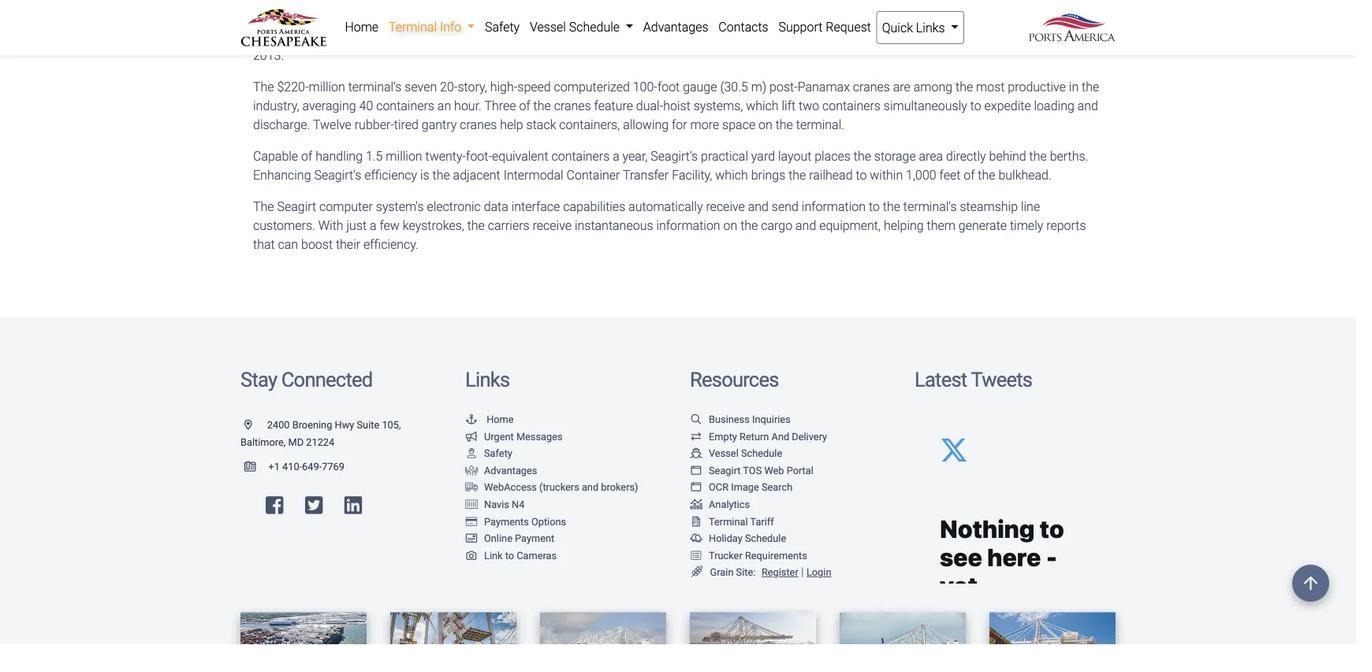 Task type: describe. For each thing, give the bounding box(es) containing it.
twenty-
[[425, 149, 466, 164]]

1 vertical spatial vessel schedule link
[[690, 448, 782, 460]]

feet
[[940, 168, 961, 183]]

urgent messages
[[484, 431, 563, 443]]

latest
[[915, 368, 967, 392]]

facility,
[[672, 168, 712, 183]]

terminal info link
[[384, 11, 480, 43]]

navis
[[484, 499, 509, 511]]

on inside the seagirt computer system's electronic data interface capabilities automatically receive and send information to the terminal's steamship line customers. with just a few keystrokes, the carriers receive instantaneous information on the cargo and equipment, helping them generate timely reports that can boost their efficiency.
[[724, 219, 738, 234]]

customers.
[[253, 219, 315, 234]]

carriers
[[488, 219, 530, 234]]

2 horizontal spatial containers
[[823, 99, 881, 114]]

credit card front image
[[465, 534, 478, 544]]

the down directly
[[978, 168, 996, 183]]

1 vertical spatial seagirt
[[709, 465, 741, 477]]

enhancing
[[253, 168, 311, 183]]

2400 broening hwy suite 105, baltimore, md 21224 link
[[241, 419, 401, 448]]

holiday schedule link
[[690, 533, 786, 545]]

n4
[[512, 499, 525, 511]]

tweets
[[971, 368, 1032, 392]]

analytics link
[[690, 499, 750, 511]]

foot inside the $220-million terminal's seven 20-story, high-speed computerized 100-foot gauge (30.5 m) post-panamax cranes are among the most productive in the industry, averaging 40 containers an hour. three of the cranes feature dual-hoist systems, which lift two containers simultaneously to expedite loading and discharge. twelve rubber-tired gantry cranes help stack containers, allowing for more space on the terminal.
[[658, 80, 680, 95]]

directly
[[946, 149, 986, 164]]

container storage image
[[465, 500, 478, 510]]

in for operational
[[1060, 29, 1070, 44]]

|
[[801, 566, 804, 579]]

empty return and delivery
[[709, 431, 827, 443]]

bells image
[[690, 534, 703, 544]]

post- inside the $220-million terminal's seven 20-story, high-speed computerized 100-foot gauge (30.5 m) post-panamax cranes are among the most productive in the industry, averaging 40 containers an hour. three of the cranes feature dual-hoist systems, which lift two containers simultaneously to expedite loading and discharge. twelve rubber-tired gantry cranes help stack containers, allowing for more space on the terminal.
[[770, 80, 798, 95]]

0 vertical spatial vessel schedule link
[[525, 11, 638, 43]]

keystrokes,
[[403, 219, 464, 234]]

terminal for terminal tariff
[[709, 516, 748, 528]]

0 horizontal spatial containers
[[376, 99, 435, 114]]

image
[[731, 482, 759, 494]]

computerized
[[554, 80, 630, 95]]

gantry
[[422, 118, 457, 133]]

20-
[[440, 80, 458, 95]]

storage
[[874, 149, 916, 164]]

stay
[[241, 368, 277, 392]]

a inside ports america constructed a 50-foot deep container berth and funded four state-of-the-art super-post-panamax cranes, which became operational in 2013.
[[404, 29, 411, 44]]

payments options link
[[465, 516, 566, 528]]

yard
[[751, 149, 775, 164]]

reports
[[1047, 219, 1086, 234]]

seven
[[405, 80, 437, 95]]

berths.
[[1050, 149, 1089, 164]]

an
[[438, 99, 451, 114]]

the for the seagirt computer system's electronic data interface capabilities automatically receive and send information to the terminal's steamship line customers. with just a few keystrokes, the carriers receive instantaneous information on the cargo and equipment, helping them generate timely reports that can boost their efficiency.
[[253, 200, 274, 215]]

terminal for terminal info
[[389, 19, 437, 34]]

the left cargo
[[741, 219, 758, 234]]

data
[[484, 200, 509, 215]]

online payment
[[484, 533, 555, 545]]

1 vertical spatial home
[[487, 414, 514, 426]]

105,
[[382, 419, 401, 431]]

home link for the urgent messages link at the left bottom of the page
[[465, 414, 514, 426]]

online
[[484, 533, 513, 545]]

instantaneous
[[575, 219, 653, 234]]

foot inside ports america constructed a 50-foot deep container berth and funded four state-of-the-art super-post-panamax cranes, which became operational in 2013.
[[432, 29, 454, 44]]

lift
[[782, 99, 796, 114]]

a inside the capable of handling 1.5 million twenty-foot-equivalent containers a year, seagirt's practical yard layout places the storage area directly behind the berths. enhancing seagirt's efficiency is the adjacent intermodal container transfer facility, which brings the railhead to within 1,000 feet of the bulkhead.
[[613, 149, 620, 164]]

art
[[732, 29, 748, 44]]

2 horizontal spatial of
[[964, 168, 975, 183]]

trucker requirements
[[709, 550, 807, 562]]

login link
[[807, 567, 832, 579]]

schedule for the holiday schedule link
[[745, 533, 786, 545]]

empty
[[709, 431, 737, 443]]

2400
[[267, 419, 290, 431]]

which inside the capable of handling 1.5 million twenty-foot-equivalent containers a year, seagirt's practical yard layout places the storage area directly behind the berths. enhancing seagirt's efficiency is the adjacent intermodal container transfer facility, which brings the railhead to within 1,000 feet of the bulkhead.
[[716, 168, 748, 183]]

for
[[672, 118, 687, 133]]

berth
[[542, 29, 571, 44]]

0 vertical spatial cranes
[[853, 80, 890, 95]]

the left most
[[956, 80, 973, 95]]

the right places
[[854, 149, 871, 164]]

simultaneously
[[884, 99, 968, 114]]

baltimore,
[[241, 436, 286, 448]]

efficiency
[[365, 168, 417, 183]]

the right is
[[433, 168, 450, 183]]

webaccess (truckers and brokers)
[[484, 482, 638, 494]]

bullhorn image
[[465, 432, 478, 442]]

timely
[[1010, 219, 1044, 234]]

the right productive
[[1082, 80, 1100, 95]]

four
[[640, 29, 662, 44]]

quick
[[882, 20, 913, 35]]

the down "lift"
[[776, 118, 793, 133]]

send
[[772, 200, 799, 215]]

hand receiving image
[[465, 466, 478, 476]]

1 horizontal spatial information
[[802, 200, 866, 215]]

quick links
[[882, 20, 948, 35]]

requirements
[[745, 550, 807, 562]]

0 horizontal spatial links
[[465, 368, 510, 392]]

go to top image
[[1293, 565, 1330, 603]]

ports
[[253, 29, 283, 44]]

them
[[927, 219, 956, 234]]

the down data
[[467, 219, 485, 234]]

seagirt inside the seagirt computer system's electronic data interface capabilities automatically receive and send information to the terminal's steamship line customers. with just a few keystrokes, the carriers receive instantaneous information on the cargo and equipment, helping them generate timely reports that can boost their efficiency.
[[277, 200, 316, 215]]

1 vertical spatial of
[[301, 149, 313, 164]]

payments options
[[484, 516, 566, 528]]

handling
[[316, 149, 363, 164]]

1 vertical spatial receive
[[533, 219, 572, 234]]

login
[[807, 567, 832, 579]]

search image
[[690, 415, 703, 425]]

high-
[[490, 80, 518, 95]]

million inside the $220-million terminal's seven 20-story, high-speed computerized 100-foot gauge (30.5 m) post-panamax cranes are among the most productive in the industry, averaging 40 containers an hour. three of the cranes feature dual-hoist systems, which lift two containers simultaneously to expedite loading and discharge. twelve rubber-tired gantry cranes help stack containers, allowing for more space on the terminal.
[[309, 80, 345, 95]]

webaccess (truckers and brokers) link
[[465, 482, 638, 494]]

linkedin image
[[345, 495, 362, 516]]

analytics image
[[690, 500, 703, 510]]

foot-
[[466, 149, 492, 164]]

discharge.
[[253, 118, 310, 133]]

facebook square image
[[266, 495, 283, 516]]

panamax inside ports america constructed a 50-foot deep container berth and funded four state-of-the-art super-post-panamax cranes, which became operational in 2013.
[[814, 29, 866, 44]]

md
[[288, 436, 304, 448]]

stay connected
[[241, 368, 373, 392]]

1 horizontal spatial links
[[916, 20, 945, 35]]

the for the $220-million terminal's seven 20-story, high-speed computerized 100-foot gauge (30.5 m) post-panamax cranes are among the most productive in the industry, averaging 40 containers an hour. three of the cranes feature dual-hoist systems, which lift two containers simultaneously to expedite loading and discharge. twelve rubber-tired gantry cranes help stack containers, allowing for more space on the terminal.
[[253, 80, 274, 95]]

tab panel containing ports america constructed a 50-foot deep container berth and funded four state-of-the-art super-post-panamax cranes, which became operational in 2013.
[[241, 0, 1115, 254]]

cranes,
[[869, 29, 909, 44]]

million inside the capable of handling 1.5 million twenty-foot-equivalent containers a year, seagirt's practical yard layout places the storage area directly behind the berths. enhancing seagirt's efficiency is the adjacent intermodal container transfer facility, which brings the railhead to within 1,000 feet of the bulkhead.
[[386, 149, 422, 164]]

holiday
[[709, 533, 743, 545]]

phone office image
[[244, 462, 268, 472]]

terminal's inside the $220-million terminal's seven 20-story, high-speed computerized 100-foot gauge (30.5 m) post-panamax cranes are among the most productive in the industry, averaging 40 containers an hour. three of the cranes feature dual-hoist systems, which lift two containers simultaneously to expedite loading and discharge. twelve rubber-tired gantry cranes help stack containers, allowing for more space on the terminal.
[[348, 80, 402, 95]]

area
[[919, 149, 943, 164]]

link to cameras
[[484, 550, 557, 562]]

that
[[253, 237, 275, 252]]

web
[[765, 465, 784, 477]]

twelve
[[313, 118, 352, 133]]

online payment link
[[465, 533, 555, 545]]

2400 broening hwy suite 105, baltimore, md 21224
[[241, 419, 401, 448]]

100-
[[633, 80, 658, 95]]

1 horizontal spatial advantages
[[643, 19, 709, 34]]

cargo
[[761, 219, 793, 234]]

loading
[[1034, 99, 1075, 114]]

and down send
[[796, 219, 816, 234]]

grain site: register | login
[[710, 566, 832, 579]]

the up helping
[[883, 200, 901, 215]]

(30.5
[[720, 80, 748, 95]]

site:
[[736, 567, 756, 579]]

link to cameras link
[[465, 550, 557, 562]]

on inside the $220-million terminal's seven 20-story, high-speed computerized 100-foot gauge (30.5 m) post-panamax cranes are among the most productive in the industry, averaging 40 containers an hour. three of the cranes feature dual-hoist systems, which lift two containers simultaneously to expedite loading and discharge. twelve rubber-tired gantry cranes help stack containers, allowing for more space on the terminal.
[[759, 118, 773, 133]]



Task type: locate. For each thing, give the bounding box(es) containing it.
safety link
[[480, 11, 525, 43], [465, 448, 513, 460]]

safety link for terminal info link
[[480, 11, 525, 43]]

bulkhead.
[[999, 168, 1052, 183]]

million up averaging
[[309, 80, 345, 95]]

0 vertical spatial terminal
[[389, 19, 437, 34]]

broening
[[292, 419, 332, 431]]

0 vertical spatial seagirt's
[[651, 149, 698, 164]]

tab panel
[[241, 0, 1115, 254]]

ocr image search
[[709, 482, 793, 494]]

0 vertical spatial home
[[345, 19, 379, 34]]

map marker alt image
[[244, 420, 265, 430]]

to up equipment,
[[869, 200, 880, 215]]

1 vertical spatial cranes
[[554, 99, 591, 114]]

1 vertical spatial terminal's
[[904, 200, 957, 215]]

1 horizontal spatial of
[[519, 99, 531, 114]]

1 vertical spatial million
[[386, 149, 422, 164]]

0 horizontal spatial of
[[301, 149, 313, 164]]

to right link
[[505, 550, 514, 562]]

21224
[[306, 436, 335, 448]]

a left 50-
[[404, 29, 411, 44]]

payments
[[484, 516, 529, 528]]

contacts
[[719, 19, 769, 34]]

0 vertical spatial advantages
[[643, 19, 709, 34]]

0 horizontal spatial vessel
[[530, 19, 566, 34]]

million up efficiency
[[386, 149, 422, 164]]

systems,
[[694, 99, 743, 114]]

1 vertical spatial advantages link
[[465, 465, 537, 477]]

of down speed
[[519, 99, 531, 114]]

payment
[[515, 533, 555, 545]]

help
[[500, 118, 523, 133]]

0 horizontal spatial terminal's
[[348, 80, 402, 95]]

the up industry,
[[253, 80, 274, 95]]

with
[[318, 219, 344, 234]]

0 vertical spatial links
[[916, 20, 945, 35]]

links right quick
[[916, 20, 945, 35]]

0 horizontal spatial vessel schedule
[[530, 19, 623, 34]]

schedule down tariff
[[745, 533, 786, 545]]

holiday schedule
[[709, 533, 786, 545]]

most
[[976, 80, 1005, 95]]

0 vertical spatial advantages link
[[638, 11, 714, 43]]

advantages left the-
[[643, 19, 709, 34]]

terminal info
[[389, 19, 465, 34]]

super-
[[751, 29, 786, 44]]

1 vertical spatial home link
[[465, 414, 514, 426]]

schedule left four
[[569, 19, 620, 34]]

safety right deep
[[485, 19, 520, 34]]

terminal's inside the seagirt computer system's electronic data interface capabilities automatically receive and send information to the terminal's steamship line customers. with just a few keystrokes, the carriers receive instantaneous information on the cargo and equipment, helping them generate timely reports that can boost their efficiency.
[[904, 200, 957, 215]]

0 vertical spatial foot
[[432, 29, 454, 44]]

and up cargo
[[748, 200, 769, 215]]

vessel schedule link
[[525, 11, 638, 43], [690, 448, 782, 460]]

terminal's up 40
[[348, 80, 402, 95]]

$220-
[[277, 80, 309, 95]]

their
[[336, 237, 360, 252]]

in up loading
[[1069, 80, 1079, 95]]

1 vertical spatial seagirt's
[[314, 168, 361, 183]]

0 horizontal spatial a
[[370, 219, 377, 234]]

wheat image
[[690, 567, 704, 579]]

post- up "lift"
[[770, 80, 798, 95]]

1 vertical spatial foot
[[658, 80, 680, 95]]

the seagirt computer system's electronic data interface capabilities automatically receive and send information to the terminal's steamship line customers. with just a few keystrokes, the carriers receive instantaneous information on the cargo and equipment, helping them generate timely reports that can boost their efficiency.
[[253, 200, 1086, 252]]

container
[[487, 29, 539, 44]]

0 horizontal spatial home link
[[340, 11, 384, 43]]

to inside the seagirt computer system's electronic data interface capabilities automatically receive and send information to the terminal's steamship line customers. with just a few keystrokes, the carriers receive instantaneous information on the cargo and equipment, helping them generate timely reports that can boost their efficiency.
[[869, 200, 880, 215]]

tos
[[743, 465, 762, 477]]

urgent
[[484, 431, 514, 443]]

ocr image search link
[[690, 482, 793, 494]]

to inside the $220-million terminal's seven 20-story, high-speed computerized 100-foot gauge (30.5 m) post-panamax cranes are among the most productive in the industry, averaging 40 containers an hour. three of the cranes feature dual-hoist systems, which lift two containers simultaneously to expedite loading and discharge. twelve rubber-tired gantry cranes help stack containers, allowing for more space on the terminal.
[[971, 99, 982, 114]]

1 vertical spatial vessel
[[709, 448, 739, 460]]

safety
[[485, 19, 520, 34], [484, 448, 513, 460]]

which right cranes,
[[912, 29, 944, 44]]

1 horizontal spatial vessel schedule link
[[690, 448, 782, 460]]

1 vertical spatial terminal
[[709, 516, 748, 528]]

1 horizontal spatial million
[[386, 149, 422, 164]]

panamax up two
[[798, 80, 850, 95]]

and left brokers) at the left
[[582, 482, 599, 494]]

0 horizontal spatial advantages
[[484, 465, 537, 477]]

1 horizontal spatial advantages link
[[638, 11, 714, 43]]

in right operational
[[1060, 29, 1070, 44]]

on right the space at the right top of the page
[[759, 118, 773, 133]]

register
[[762, 567, 799, 579]]

seagirt up 'ocr'
[[709, 465, 741, 477]]

in inside ports america constructed a 50-foot deep container berth and funded four state-of-the-art super-post-panamax cranes, which became operational in 2013.
[[1060, 29, 1070, 44]]

intermodal
[[504, 168, 564, 183]]

0 vertical spatial seagirt
[[277, 200, 316, 215]]

0 horizontal spatial foot
[[432, 29, 454, 44]]

vessel up speed
[[530, 19, 566, 34]]

exchange image
[[690, 432, 703, 442]]

which inside ports america constructed a 50-foot deep container berth and funded four state-of-the-art super-post-panamax cranes, which became operational in 2013.
[[912, 29, 944, 44]]

ship image
[[690, 449, 703, 459]]

1 horizontal spatial seagirt's
[[651, 149, 698, 164]]

1 horizontal spatial home link
[[465, 414, 514, 426]]

seagirt up customers.
[[277, 200, 316, 215]]

containers inside the capable of handling 1.5 million twenty-foot-equivalent containers a year, seagirt's practical yard layout places the storage area directly behind the berths. enhancing seagirt's efficiency is the adjacent intermodal container transfer facility, which brings the railhead to within 1,000 feet of the bulkhead.
[[552, 149, 610, 164]]

home link up urgent
[[465, 414, 514, 426]]

link
[[484, 550, 503, 562]]

camera image
[[465, 551, 478, 561]]

expedite
[[985, 99, 1031, 114]]

ocr
[[709, 482, 729, 494]]

1 vertical spatial the
[[253, 200, 274, 215]]

the up bulkhead.
[[1030, 149, 1047, 164]]

in
[[1060, 29, 1070, 44], [1069, 80, 1079, 95]]

safety link for the urgent messages link at the left bottom of the page
[[465, 448, 513, 460]]

7769
[[322, 461, 345, 473]]

1 vertical spatial schedule
[[741, 448, 782, 460]]

0 horizontal spatial million
[[309, 80, 345, 95]]

information
[[802, 200, 866, 215], [656, 219, 721, 234]]

inquiries
[[752, 414, 791, 426]]

truck container image
[[465, 483, 478, 493]]

0 horizontal spatial advantages link
[[465, 465, 537, 477]]

receive down facility,
[[706, 200, 745, 215]]

is
[[420, 168, 430, 183]]

terminal left 'info'
[[389, 19, 437, 34]]

in inside the $220-million terminal's seven 20-story, high-speed computerized 100-foot gauge (30.5 m) post-panamax cranes are among the most productive in the industry, averaging 40 containers an hour. three of the cranes feature dual-hoist systems, which lift two containers simultaneously to expedite loading and discharge. twelve rubber-tired gantry cranes help stack containers, allowing for more space on the terminal.
[[1069, 80, 1079, 95]]

advantages up webaccess
[[484, 465, 537, 477]]

1 horizontal spatial a
[[404, 29, 411, 44]]

just
[[347, 219, 367, 234]]

0 vertical spatial terminal's
[[348, 80, 402, 95]]

information down automatically
[[656, 219, 721, 234]]

1 horizontal spatial vessel
[[709, 448, 739, 460]]

0 vertical spatial vessel
[[530, 19, 566, 34]]

interface
[[512, 200, 560, 215]]

support
[[779, 19, 823, 34]]

capabilities
[[563, 200, 626, 215]]

allowing
[[623, 118, 669, 133]]

in for productive
[[1069, 80, 1079, 95]]

2 vertical spatial a
[[370, 219, 377, 234]]

of up enhancing
[[301, 149, 313, 164]]

home up urgent
[[487, 414, 514, 426]]

list alt image
[[690, 551, 703, 561]]

1 horizontal spatial containers
[[552, 149, 610, 164]]

which inside the $220-million terminal's seven 20-story, high-speed computerized 100-foot gauge (30.5 m) post-panamax cranes are among the most productive in the industry, averaging 40 containers an hour. three of the cranes feature dual-hoist systems, which lift two containers simultaneously to expedite loading and discharge. twelve rubber-tired gantry cranes help stack containers, allowing for more space on the terminal.
[[746, 99, 779, 114]]

urgent messages link
[[465, 431, 563, 443]]

capable of handling 1.5 million twenty-foot-equivalent containers a year, seagirt's practical yard layout places the storage area directly behind the berths. enhancing seagirt's efficiency is the adjacent intermodal container transfer facility, which brings the railhead to within 1,000 feet of the bulkhead.
[[253, 149, 1089, 183]]

0 horizontal spatial seagirt
[[277, 200, 316, 215]]

foot left deep
[[432, 29, 454, 44]]

a inside the seagirt computer system's electronic data interface capabilities automatically receive and send information to the terminal's steamship line customers. with just a few keystrokes, the carriers receive instantaneous information on the cargo and equipment, helping them generate timely reports that can boost their efficiency.
[[370, 219, 377, 234]]

million
[[309, 80, 345, 95], [386, 149, 422, 164]]

1 horizontal spatial on
[[759, 118, 773, 133]]

containers up container
[[552, 149, 610, 164]]

1 vertical spatial links
[[465, 368, 510, 392]]

+1
[[268, 461, 280, 473]]

home link for terminal info link
[[340, 11, 384, 43]]

1 horizontal spatial receive
[[706, 200, 745, 215]]

0 horizontal spatial information
[[656, 219, 721, 234]]

cranes up "containers,"
[[554, 99, 591, 114]]

0 vertical spatial safety link
[[480, 11, 525, 43]]

2 vertical spatial cranes
[[460, 118, 497, 133]]

vessel
[[530, 19, 566, 34], [709, 448, 739, 460]]

of inside the $220-million terminal's seven 20-story, high-speed computerized 100-foot gauge (30.5 m) post-panamax cranes are among the most productive in the industry, averaging 40 containers an hour. three of the cranes feature dual-hoist systems, which lift two containers simultaneously to expedite loading and discharge. twelve rubber-tired gantry cranes help stack containers, allowing for more space on the terminal.
[[519, 99, 531, 114]]

to down most
[[971, 99, 982, 114]]

0 vertical spatial million
[[309, 80, 345, 95]]

0 horizontal spatial terminal
[[389, 19, 437, 34]]

seagirt's up facility,
[[651, 149, 698, 164]]

which down m)
[[746, 99, 779, 114]]

credit card image
[[465, 517, 478, 527]]

terminal down analytics
[[709, 516, 748, 528]]

0 horizontal spatial home
[[345, 19, 379, 34]]

schedule for the bottom vessel schedule link
[[741, 448, 782, 460]]

0 vertical spatial safety
[[485, 19, 520, 34]]

equipment,
[[820, 219, 881, 234]]

twitter square image
[[305, 495, 323, 516]]

the down 'layout' at the top
[[789, 168, 806, 183]]

1 vertical spatial panamax
[[798, 80, 850, 95]]

1 vertical spatial in
[[1069, 80, 1079, 95]]

1 vertical spatial a
[[613, 149, 620, 164]]

0 vertical spatial which
[[912, 29, 944, 44]]

analytics
[[709, 499, 750, 511]]

cranes left are
[[853, 80, 890, 95]]

safety link down urgent
[[465, 448, 513, 460]]

seagirt's down the handling
[[314, 168, 361, 183]]

of down directly
[[964, 168, 975, 183]]

1 the from the top
[[253, 80, 274, 95]]

seagirt's
[[651, 149, 698, 164], [314, 168, 361, 183]]

are
[[893, 80, 911, 95]]

links up anchor icon
[[465, 368, 510, 392]]

terminal's up them
[[904, 200, 957, 215]]

0 vertical spatial panamax
[[814, 29, 866, 44]]

industry,
[[253, 99, 299, 114]]

1 vertical spatial vessel schedule
[[709, 448, 782, 460]]

computer
[[319, 200, 373, 215]]

business inquiries
[[709, 414, 791, 426]]

post- left request
[[786, 29, 814, 44]]

seagirt
[[277, 200, 316, 215], [709, 465, 741, 477]]

2 the from the top
[[253, 200, 274, 215]]

on
[[759, 118, 773, 133], [724, 219, 738, 234]]

cranes down hour.
[[460, 118, 497, 133]]

vessel schedule link up computerized
[[525, 11, 638, 43]]

vessel schedule up computerized
[[530, 19, 623, 34]]

1 vertical spatial which
[[746, 99, 779, 114]]

1 vertical spatial on
[[724, 219, 738, 234]]

portal
[[787, 465, 814, 477]]

which down practical at the right of page
[[716, 168, 748, 183]]

within
[[870, 168, 903, 183]]

and
[[574, 29, 595, 44], [1078, 99, 1099, 114], [748, 200, 769, 215], [796, 219, 816, 234], [582, 482, 599, 494]]

the up 'stack'
[[534, 99, 551, 114]]

to inside the capable of handling 1.5 million twenty-foot-equivalent containers a year, seagirt's practical yard layout places the storage area directly behind the berths. enhancing seagirt's efficiency is the adjacent intermodal container transfer facility, which brings the railhead to within 1,000 feet of the bulkhead.
[[856, 168, 867, 183]]

brokers)
[[601, 482, 638, 494]]

40
[[359, 99, 373, 114]]

1 horizontal spatial seagirt
[[709, 465, 741, 477]]

options
[[532, 516, 566, 528]]

information up equipment,
[[802, 200, 866, 215]]

constructed
[[335, 29, 401, 44]]

browser image
[[690, 466, 703, 476]]

system's
[[376, 200, 424, 215]]

safety link right 'info'
[[480, 11, 525, 43]]

a left 'year,'
[[613, 149, 620, 164]]

0 horizontal spatial seagirt's
[[314, 168, 361, 183]]

and inside the $220-million terminal's seven 20-story, high-speed computerized 100-foot gauge (30.5 m) post-panamax cranes are among the most productive in the industry, averaging 40 containers an hour. three of the cranes feature dual-hoist systems, which lift two containers simultaneously to expedite loading and discharge. twelve rubber-tired gantry cranes help stack containers, allowing for more space on the terminal.
[[1078, 99, 1099, 114]]

0 vertical spatial on
[[759, 118, 773, 133]]

2 vertical spatial of
[[964, 168, 975, 183]]

1 horizontal spatial cranes
[[554, 99, 591, 114]]

panamax left cranes,
[[814, 29, 866, 44]]

steamship
[[960, 200, 1018, 215]]

and right berth on the top left of the page
[[574, 29, 595, 44]]

hour.
[[454, 99, 482, 114]]

to left within at the right
[[856, 168, 867, 183]]

productive
[[1008, 80, 1066, 95]]

and right loading
[[1078, 99, 1099, 114]]

the inside the seagirt computer system's electronic data interface capabilities automatically receive and send information to the terminal's steamship line customers. with just a few keystrokes, the carriers receive instantaneous information on the cargo and equipment, helping them generate timely reports that can boost their efficiency.
[[253, 200, 274, 215]]

0 vertical spatial in
[[1060, 29, 1070, 44]]

anchor image
[[465, 415, 478, 425]]

0 vertical spatial post-
[[786, 29, 814, 44]]

efficiency.
[[364, 237, 419, 252]]

vessel schedule link down empty
[[690, 448, 782, 460]]

1 vertical spatial post-
[[770, 80, 798, 95]]

1 vertical spatial safety
[[484, 448, 513, 460]]

home link right america
[[340, 11, 384, 43]]

the inside the $220-million terminal's seven 20-story, high-speed computerized 100-foot gauge (30.5 m) post-panamax cranes are among the most productive in the industry, averaging 40 containers an hour. three of the cranes feature dual-hoist systems, which lift two containers simultaneously to expedite loading and discharge. twelve rubber-tired gantry cranes help stack containers, allowing for more space on the terminal.
[[253, 80, 274, 95]]

2 vertical spatial which
[[716, 168, 748, 183]]

places
[[815, 149, 851, 164]]

to
[[971, 99, 982, 114], [856, 168, 867, 183], [869, 200, 880, 215], [505, 550, 514, 562]]

1 vertical spatial safety link
[[465, 448, 513, 460]]

containers,
[[559, 118, 620, 133]]

terminal's
[[348, 80, 402, 95], [904, 200, 957, 215]]

post- inside ports america constructed a 50-foot deep container berth and funded four state-of-the-art super-post-panamax cranes, which became operational in 2013.
[[786, 29, 814, 44]]

1 vertical spatial advantages
[[484, 465, 537, 477]]

user hard hat image
[[465, 449, 478, 459]]

deep
[[457, 29, 484, 44]]

vessel schedule up seagirt tos web portal link
[[709, 448, 782, 460]]

1 horizontal spatial terminal's
[[904, 200, 957, 215]]

receive down "interface" on the left top of the page
[[533, 219, 572, 234]]

info
[[440, 19, 462, 34]]

0 horizontal spatial on
[[724, 219, 738, 234]]

1 horizontal spatial foot
[[658, 80, 680, 95]]

containers up terminal.
[[823, 99, 881, 114]]

vessel down empty
[[709, 448, 739, 460]]

the
[[253, 80, 274, 95], [253, 200, 274, 215]]

file invoice image
[[690, 517, 703, 527]]

ports america constructed a 50-foot deep container berth and funded four state-of-the-art super-post-panamax cranes, which became operational in 2013.
[[253, 29, 1070, 63]]

of
[[519, 99, 531, 114], [301, 149, 313, 164], [964, 168, 975, 183]]

adjacent
[[453, 168, 501, 183]]

0 horizontal spatial vessel schedule link
[[525, 11, 638, 43]]

and inside ports america constructed a 50-foot deep container berth and funded four state-of-the-art super-post-panamax cranes, which became operational in 2013.
[[574, 29, 595, 44]]

0 vertical spatial home link
[[340, 11, 384, 43]]

browser image
[[690, 483, 703, 493]]

0 vertical spatial schedule
[[569, 19, 620, 34]]

behind
[[989, 149, 1027, 164]]

0 vertical spatial the
[[253, 80, 274, 95]]

safety inside safety link
[[485, 19, 520, 34]]

home right america
[[345, 19, 379, 34]]

1.5
[[366, 149, 383, 164]]

return
[[740, 431, 769, 443]]

schedule up the seagirt tos web portal
[[741, 448, 782, 460]]

0 vertical spatial a
[[404, 29, 411, 44]]

safety down urgent
[[484, 448, 513, 460]]

foot up hoist
[[658, 80, 680, 95]]

a left few
[[370, 219, 377, 234]]

1 horizontal spatial vessel schedule
[[709, 448, 782, 460]]

the up customers.
[[253, 200, 274, 215]]

speed
[[518, 80, 551, 95]]

2 horizontal spatial cranes
[[853, 80, 890, 95]]

2 vertical spatial schedule
[[745, 533, 786, 545]]

0 horizontal spatial cranes
[[460, 118, 497, 133]]

search
[[762, 482, 793, 494]]

on left cargo
[[724, 219, 738, 234]]

panamax inside the $220-million terminal's seven 20-story, high-speed computerized 100-foot gauge (30.5 m) post-panamax cranes are among the most productive in the industry, averaging 40 containers an hour. three of the cranes feature dual-hoist systems, which lift two containers simultaneously to expedite loading and discharge. twelve rubber-tired gantry cranes help stack containers, allowing for more space on the terminal.
[[798, 80, 850, 95]]

1 horizontal spatial terminal
[[709, 516, 748, 528]]

business
[[709, 414, 750, 426]]

1 horizontal spatial home
[[487, 414, 514, 426]]

grain
[[710, 567, 734, 579]]

containers up tired
[[376, 99, 435, 114]]



Task type: vqa. For each thing, say whether or not it's contained in the screenshot.
middle 9/18/2023
no



